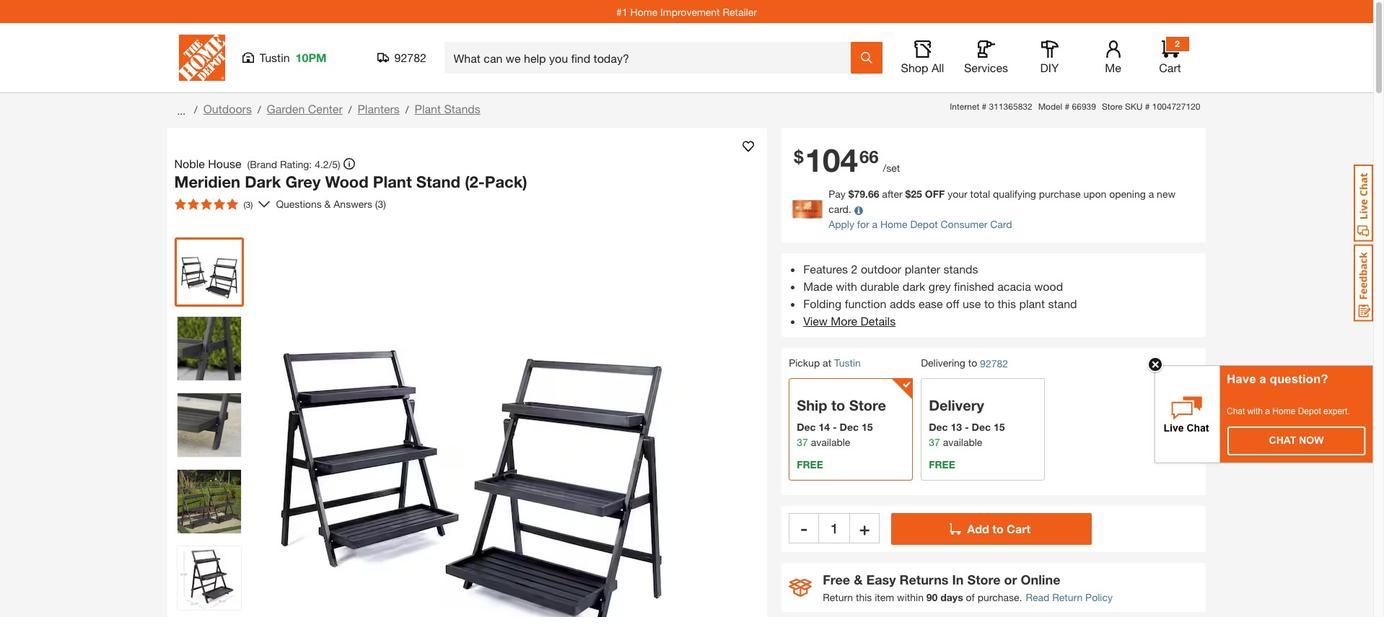 Task type: vqa. For each thing, say whether or not it's contained in the screenshot.
days
yes



Task type: locate. For each thing, give the bounding box(es) containing it.
92782 inside delivering to 92782
[[980, 358, 1008, 370]]

a right have on the bottom right of page
[[1260, 373, 1267, 386]]

off
[[946, 297, 960, 311]]

0 horizontal spatial 2
[[851, 262, 858, 276]]

grey
[[285, 173, 321, 191]]

dec right 13
[[972, 421, 991, 433]]

after
[[882, 188, 903, 200]]

this down acacia in the right of the page
[[998, 297, 1016, 311]]

0 horizontal spatial -
[[801, 519, 808, 539]]

0 horizontal spatial store
[[849, 397, 886, 414]]

13
[[951, 421, 962, 433]]

outdoors link
[[203, 102, 252, 116]]

-
[[833, 421, 837, 433], [965, 421, 969, 433], [801, 519, 808, 539]]

add
[[968, 522, 990, 536]]

1 vertical spatial 92782
[[980, 358, 1008, 370]]

$ right after
[[906, 188, 911, 200]]

0 horizontal spatial depot
[[911, 218, 938, 231]]

stands
[[444, 102, 481, 116]]

2 15 from the left
[[994, 421, 1005, 433]]

$ right pay on the top right
[[849, 188, 854, 200]]

1 horizontal spatial 2
[[1175, 38, 1180, 49]]

1 horizontal spatial cart
[[1160, 61, 1182, 74]]

card
[[991, 218, 1013, 231]]

depot for expert.
[[1298, 407, 1322, 417]]

store
[[1102, 101, 1123, 112], [849, 397, 886, 414], [968, 572, 1001, 588]]

1004727120
[[1153, 101, 1201, 112]]

to for 92782
[[969, 357, 978, 369]]

# left 66939
[[1065, 101, 1070, 112]]

1 horizontal spatial store
[[968, 572, 1001, 588]]

free down 13
[[929, 459, 956, 471]]

home right the #1 in the left top of the page
[[631, 5, 658, 18]]

to right ship
[[832, 397, 845, 414]]

37 down delivery
[[929, 436, 940, 448]]

noble house plant stands 66939 c3.1 image
[[177, 317, 241, 380]]

2 free from the left
[[929, 459, 956, 471]]

1 vertical spatial home
[[881, 218, 908, 231]]

0 horizontal spatial home
[[631, 5, 658, 18]]

plant
[[1020, 297, 1045, 311]]

0 horizontal spatial return
[[823, 591, 853, 604]]

What can we help you find today? search field
[[454, 43, 850, 73]]

total
[[971, 188, 990, 200]]

1 15 from the left
[[862, 421, 873, 433]]

delivery dec 13 - dec 15 37 available
[[929, 397, 1005, 448]]

1 horizontal spatial tustin
[[834, 357, 861, 369]]

with up function
[[836, 280, 857, 293]]

0 horizontal spatial $
[[794, 147, 804, 167]]

37 down ship
[[797, 436, 808, 448]]

2 / from the left
[[258, 103, 261, 116]]

0 vertical spatial &
[[325, 198, 331, 210]]

wood
[[325, 173, 369, 191]]

1 vertical spatial 2
[[851, 262, 858, 276]]

- up icon at the right of page
[[801, 519, 808, 539]]

92782 link
[[980, 356, 1008, 371]]

return
[[823, 591, 853, 604], [1053, 591, 1083, 604]]

2 inside cart 2
[[1175, 38, 1180, 49]]

easy
[[867, 572, 896, 588]]

2 horizontal spatial -
[[965, 421, 969, 433]]

rating:
[[280, 158, 312, 170]]

& for easy
[[854, 572, 863, 588]]

1 horizontal spatial depot
[[1298, 407, 1322, 417]]

& right free
[[854, 572, 863, 588]]

0 vertical spatial home
[[631, 5, 658, 18]]

cart right add
[[1007, 522, 1031, 536]]

cart up 1004727120 in the right of the page
[[1160, 61, 1182, 74]]

(3) button
[[169, 192, 259, 215]]

0 vertical spatial with
[[836, 280, 857, 293]]

0 horizontal spatial cart
[[1007, 522, 1031, 536]]

2 horizontal spatial $
[[906, 188, 911, 200]]

- right 13
[[965, 421, 969, 433]]

to left '92782' link
[[969, 357, 978, 369]]

$ left 104
[[794, 147, 804, 167]]

function
[[845, 297, 887, 311]]

1 horizontal spatial available
[[943, 436, 983, 448]]

home down after
[[881, 218, 908, 231]]

0 horizontal spatial plant
[[373, 173, 412, 191]]

37 inside ship to store dec 14 - dec 15 37 available
[[797, 436, 808, 448]]

#
[[982, 101, 987, 112], [1065, 101, 1070, 112], [1145, 101, 1150, 112]]

home for apply for a home depot consumer card
[[881, 218, 908, 231]]

1 return from the left
[[823, 591, 853, 604]]

to inside button
[[993, 522, 1004, 536]]

1 horizontal spatial return
[[1053, 591, 1083, 604]]

opening
[[1110, 188, 1146, 200]]

0 horizontal spatial this
[[856, 591, 872, 604]]

2 dec from the left
[[840, 421, 859, 433]]

policy
[[1086, 591, 1113, 604]]

92782
[[395, 51, 427, 64], [980, 358, 1008, 370]]

0 horizontal spatial with
[[836, 280, 857, 293]]

store up of
[[968, 572, 1001, 588]]

2 # from the left
[[1065, 101, 1070, 112]]

2 vertical spatial home
[[1273, 407, 1296, 417]]

3 / from the left
[[349, 103, 352, 116]]

cart 2
[[1160, 38, 1182, 74]]

depot down 25
[[911, 218, 938, 231]]

adds
[[890, 297, 916, 311]]

days
[[941, 591, 963, 604]]

store down the tustin button
[[849, 397, 886, 414]]

+ button
[[850, 513, 880, 544]]

15 inside delivery dec 13 - dec 15 37 available
[[994, 421, 1005, 433]]

0 horizontal spatial (3)
[[244, 199, 253, 210]]

a right chat
[[1266, 407, 1271, 417]]

1 vertical spatial with
[[1248, 407, 1263, 417]]

tustin left 10pm
[[260, 51, 290, 64]]

free
[[823, 572, 851, 588]]

free down 14
[[797, 459, 823, 471]]

1 horizontal spatial 92782
[[980, 358, 1008, 370]]

- inside ship to store dec 14 - dec 15 37 available
[[833, 421, 837, 433]]

(3) right answers
[[375, 198, 386, 210]]

garden center link
[[267, 102, 343, 116]]

delivering
[[921, 357, 966, 369]]

1 vertical spatial plant
[[373, 173, 412, 191]]

0 vertical spatial this
[[998, 297, 1016, 311]]

icon image
[[789, 579, 812, 597]]

2 37 from the left
[[929, 436, 940, 448]]

1 horizontal spatial this
[[998, 297, 1016, 311]]

dec
[[797, 421, 816, 433], [840, 421, 859, 433], [929, 421, 948, 433], [972, 421, 991, 433]]

1 free from the left
[[797, 459, 823, 471]]

1 # from the left
[[982, 101, 987, 112]]

with right chat
[[1248, 407, 1263, 417]]

improvement
[[661, 5, 720, 18]]

tustin right at
[[834, 357, 861, 369]]

None field
[[819, 513, 850, 544]]

plant left stands
[[415, 102, 441, 116]]

free
[[797, 459, 823, 471], [929, 459, 956, 471]]

online
[[1021, 572, 1061, 588]]

0 vertical spatial depot
[[911, 218, 938, 231]]

92782 right delivering
[[980, 358, 1008, 370]]

0 horizontal spatial 15
[[862, 421, 873, 433]]

0 horizontal spatial 92782
[[395, 51, 427, 64]]

pickup at tustin
[[789, 357, 861, 369]]

4 / from the left
[[406, 103, 409, 116]]

noble house link
[[174, 155, 247, 173]]

15 right 14
[[862, 421, 873, 433]]

0 vertical spatial 92782
[[395, 51, 427, 64]]

1 horizontal spatial home
[[881, 218, 908, 231]]

/ right planters
[[406, 103, 409, 116]]

1 vertical spatial store
[[849, 397, 886, 414]]

center
[[308, 102, 343, 116]]

1 horizontal spatial free
[[929, 459, 956, 471]]

# right internet
[[982, 101, 987, 112]]

garden
[[267, 102, 305, 116]]

depot left expert.
[[1298, 407, 1322, 417]]

retailer
[[723, 5, 757, 18]]

stands
[[944, 262, 979, 276]]

/ left garden
[[258, 103, 261, 116]]

purchase
[[1039, 188, 1081, 200]]

1 vertical spatial this
[[856, 591, 872, 604]]

features 2 outdoor planter stands made with durable dark grey finished acacia wood folding function adds ease off use to this plant stand view more details
[[804, 262, 1077, 328]]

plant stands link
[[415, 102, 481, 116]]

1 37 from the left
[[797, 436, 808, 448]]

dec right 14
[[840, 421, 859, 433]]

1 horizontal spatial with
[[1248, 407, 1263, 417]]

0 vertical spatial 2
[[1175, 38, 1180, 49]]

2 vertical spatial store
[[968, 572, 1001, 588]]

92782 button
[[377, 51, 427, 65]]

/ right center
[[349, 103, 352, 116]]

0 vertical spatial tustin
[[260, 51, 290, 64]]

to inside delivering to 92782
[[969, 357, 978, 369]]

14
[[819, 421, 830, 433]]

qualifying
[[993, 188, 1037, 200]]

available inside ship to store dec 14 - dec 15 37 available
[[811, 436, 851, 448]]

shop all
[[901, 61, 945, 74]]

0 horizontal spatial #
[[982, 101, 987, 112]]

a left the new
[[1149, 188, 1154, 200]]

& inside free & easy returns in store or online return this item within 90 days of purchase. read return policy
[[854, 572, 863, 588]]

1 vertical spatial cart
[[1007, 522, 1031, 536]]

(3) down dark
[[244, 199, 253, 210]]

92782 up planters
[[395, 51, 427, 64]]

plant right wood
[[373, 173, 412, 191]]

& left answers
[[325, 198, 331, 210]]

66939
[[1072, 101, 1097, 112]]

/ right '...' button
[[194, 103, 198, 116]]

1 vertical spatial depot
[[1298, 407, 1322, 417]]

outdoors
[[203, 102, 252, 116]]

stand
[[1049, 297, 1077, 311]]

feedback link image
[[1354, 244, 1374, 322]]

details
[[861, 314, 896, 328]]

home
[[631, 5, 658, 18], [881, 218, 908, 231], [1273, 407, 1296, 417]]

2 left outdoor
[[851, 262, 858, 276]]

0 horizontal spatial &
[[325, 198, 331, 210]]

+
[[860, 519, 870, 539]]

1 horizontal spatial -
[[833, 421, 837, 433]]

home up chat
[[1273, 407, 1296, 417]]

a right 'for'
[[872, 218, 878, 231]]

1 vertical spatial &
[[854, 572, 863, 588]]

return down free
[[823, 591, 853, 604]]

0 horizontal spatial 37
[[797, 436, 808, 448]]

the home depot logo image
[[179, 35, 225, 81]]

2 horizontal spatial #
[[1145, 101, 1150, 112]]

1 available from the left
[[811, 436, 851, 448]]

available down 14
[[811, 436, 851, 448]]

1 horizontal spatial &
[[854, 572, 863, 588]]

chat with a home depot expert.
[[1227, 407, 1350, 417]]

plant inside ... / outdoors / garden center / planters / plant stands
[[415, 102, 441, 116]]

0 vertical spatial store
[[1102, 101, 1123, 112]]

folding
[[804, 297, 842, 311]]

0 horizontal spatial available
[[811, 436, 851, 448]]

store left sku
[[1102, 101, 1123, 112]]

1 horizontal spatial (3)
[[375, 198, 386, 210]]

to right add
[[993, 522, 1004, 536]]

available down 13
[[943, 436, 983, 448]]

1 horizontal spatial #
[[1065, 101, 1070, 112]]

4 dec from the left
[[972, 421, 991, 433]]

0 vertical spatial plant
[[415, 102, 441, 116]]

a
[[1149, 188, 1154, 200], [872, 218, 878, 231], [1260, 373, 1267, 386], [1266, 407, 1271, 417]]

1 horizontal spatial plant
[[415, 102, 441, 116]]

3 # from the left
[[1145, 101, 1150, 112]]

return right read
[[1053, 591, 1083, 604]]

2 for cart
[[1175, 38, 1180, 49]]

to right use
[[985, 297, 995, 311]]

features
[[804, 262, 848, 276]]

0 vertical spatial cart
[[1160, 61, 1182, 74]]

2 up 1004727120 in the right of the page
[[1175, 38, 1180, 49]]

- right 14
[[833, 421, 837, 433]]

wood
[[1035, 280, 1063, 293]]

cart
[[1160, 61, 1182, 74], [1007, 522, 1031, 536]]

15 inside ship to store dec 14 - dec 15 37 available
[[862, 421, 873, 433]]

dec left 13
[[929, 421, 948, 433]]

1 / from the left
[[194, 103, 198, 116]]

2
[[1175, 38, 1180, 49], [851, 262, 858, 276]]

questions & answers (3)
[[276, 198, 386, 210]]

1 horizontal spatial 15
[[994, 421, 1005, 433]]

2 available from the left
[[943, 436, 983, 448]]

1 horizontal spatial 37
[[929, 436, 940, 448]]

2 inside features 2 outdoor planter stands made with durable dark grey finished acacia wood folding function adds ease off use to this plant stand view more details
[[851, 262, 858, 276]]

dec left 14
[[797, 421, 816, 433]]

plant
[[415, 102, 441, 116], [373, 173, 412, 191]]

this inside free & easy returns in store or online return this item within 90 days of purchase. read return policy
[[856, 591, 872, 604]]

2 horizontal spatial home
[[1273, 407, 1296, 417]]

this left item
[[856, 591, 872, 604]]

to inside ship to store dec 14 - dec 15 37 available
[[832, 397, 845, 414]]

15 right 13
[[994, 421, 1005, 433]]

# right sku
[[1145, 101, 1150, 112]]

- inside button
[[801, 519, 808, 539]]

0 horizontal spatial free
[[797, 459, 823, 471]]



Task type: describe. For each thing, give the bounding box(es) containing it.
apply now image
[[793, 200, 829, 219]]

free for to
[[797, 459, 823, 471]]

stand
[[416, 173, 461, 191]]

92782 inside button
[[395, 51, 427, 64]]

at
[[823, 357, 832, 369]]

to for store
[[832, 397, 845, 414]]

2 horizontal spatial store
[[1102, 101, 1123, 112]]

1 vertical spatial tustin
[[834, 357, 861, 369]]

view more details link
[[804, 314, 896, 328]]

with inside features 2 outdoor planter stands made with durable dark grey finished acacia wood folding function adds ease off use to this plant stand view more details
[[836, 280, 857, 293]]

consumer
[[941, 218, 988, 231]]

read
[[1026, 591, 1050, 604]]

card.
[[829, 203, 852, 215]]

use
[[963, 297, 981, 311]]

expert.
[[1324, 407, 1350, 417]]

ease
[[919, 297, 943, 311]]

25
[[911, 188, 923, 200]]

pay $ 79.66 after $ 25 off
[[829, 188, 945, 200]]

house
[[208, 157, 242, 170]]

durable
[[861, 280, 900, 293]]

live chat image
[[1354, 165, 1374, 242]]

meridien dark grey wood plant stand (2-pack)
[[174, 173, 528, 191]]

0 horizontal spatial tustin
[[260, 51, 290, 64]]

... button
[[174, 100, 188, 121]]

5 stars image
[[174, 198, 238, 210]]

3 dec from the left
[[929, 421, 948, 433]]

2 for features
[[851, 262, 858, 276]]

view
[[804, 314, 828, 328]]

item
[[875, 591, 895, 604]]

...
[[177, 104, 186, 117]]

ship to store dec 14 - dec 15 37 available
[[797, 397, 886, 448]]

(2-
[[465, 173, 485, 191]]

pack)
[[485, 173, 528, 191]]

read return policy link
[[1026, 590, 1113, 605]]

model
[[1039, 101, 1063, 112]]

me
[[1105, 61, 1122, 74]]

(3) link
[[169, 192, 270, 215]]

37 inside delivery dec 13 - dec 15 37 available
[[929, 436, 940, 448]]

90
[[927, 591, 938, 604]]

2 return from the left
[[1053, 591, 1083, 604]]

#1
[[617, 5, 628, 18]]

add to cart
[[968, 522, 1031, 536]]

/set
[[883, 162, 900, 174]]

pickup
[[789, 357, 820, 369]]

meridien
[[174, 173, 240, 191]]

answers
[[334, 198, 372, 210]]

chat now
[[1269, 435, 1324, 446]]

free for dec
[[929, 459, 956, 471]]

$ inside $ 104 66 /set
[[794, 147, 804, 167]]

tustin 10pm
[[260, 51, 327, 64]]

cart inside button
[[1007, 522, 1031, 536]]

or
[[1005, 572, 1018, 588]]

within
[[897, 591, 924, 604]]

delivery
[[929, 397, 985, 414]]

noble house plant stands 66939 44.4 image
[[177, 546, 241, 610]]

dark
[[903, 280, 926, 293]]

/5)
[[329, 158, 341, 170]]

now
[[1300, 435, 1324, 446]]

outdoor
[[861, 262, 902, 276]]

79.66
[[854, 188, 880, 200]]

this inside features 2 outdoor planter stands made with durable dark grey finished acacia wood folding function adds ease off use to this plant stand view more details
[[998, 297, 1016, 311]]

diy button
[[1027, 40, 1073, 75]]

- inside delivery dec 13 - dec 15 37 available
[[965, 421, 969, 433]]

pay
[[829, 188, 846, 200]]

noble house
[[174, 157, 242, 170]]

acacia
[[998, 280, 1031, 293]]

noble house plant stands 66939 4f.2 image
[[177, 393, 241, 457]]

me button
[[1090, 40, 1137, 75]]

66
[[860, 147, 879, 167]]

home for chat with a home depot expert.
[[1273, 407, 1296, 417]]

internet
[[950, 101, 980, 112]]

a inside 'your total qualifying purchase upon opening a new card.'
[[1149, 188, 1154, 200]]

questions
[[276, 198, 322, 210]]

to inside features 2 outdoor planter stands made with durable dark grey finished acacia wood folding function adds ease off use to this plant stand view more details
[[985, 297, 995, 311]]

1 horizontal spatial $
[[849, 188, 854, 200]]

sku
[[1125, 101, 1143, 112]]

chat
[[1269, 435, 1297, 446]]

have
[[1227, 373, 1257, 386]]

noble house plant stands 66939 1f.3 image
[[177, 470, 241, 533]]

question?
[[1270, 373, 1329, 386]]

(3) inside button
[[244, 199, 253, 210]]

more
[[831, 314, 858, 328]]

noble house plant stands 66939 64.0 image
[[177, 240, 241, 304]]

services button
[[963, 40, 1010, 75]]

to for cart
[[993, 522, 1004, 536]]

apply for a home depot consumer card
[[829, 218, 1013, 231]]

1 dec from the left
[[797, 421, 816, 433]]

... / outdoors / garden center / planters / plant stands
[[174, 102, 481, 117]]

purchase.
[[978, 591, 1022, 604]]

shop all button
[[900, 40, 946, 75]]

- button
[[789, 513, 819, 544]]

of
[[966, 591, 975, 604]]

add to cart button
[[892, 513, 1092, 545]]

104
[[805, 141, 858, 179]]

depot for consumer
[[911, 218, 938, 231]]

store inside free & easy returns in store or online return this item within 90 days of purchase. read return policy
[[968, 572, 1001, 588]]

311365832
[[989, 101, 1033, 112]]

all
[[932, 61, 945, 74]]

#1 home improvement retailer
[[617, 5, 757, 18]]

ship
[[797, 397, 828, 414]]

apply for a home depot consumer card link
[[829, 218, 1013, 231]]

store inside ship to store dec 14 - dec 15 37 available
[[849, 397, 886, 414]]

info image
[[855, 206, 863, 215]]

free & easy returns in store or online return this item within 90 days of purchase. read return policy
[[823, 572, 1113, 604]]

planters
[[358, 102, 400, 116]]

off
[[925, 188, 945, 200]]

& for answers
[[325, 198, 331, 210]]

available inside delivery dec 13 - dec 15 37 available
[[943, 436, 983, 448]]

planters link
[[358, 102, 400, 116]]

for
[[857, 218, 870, 231]]



